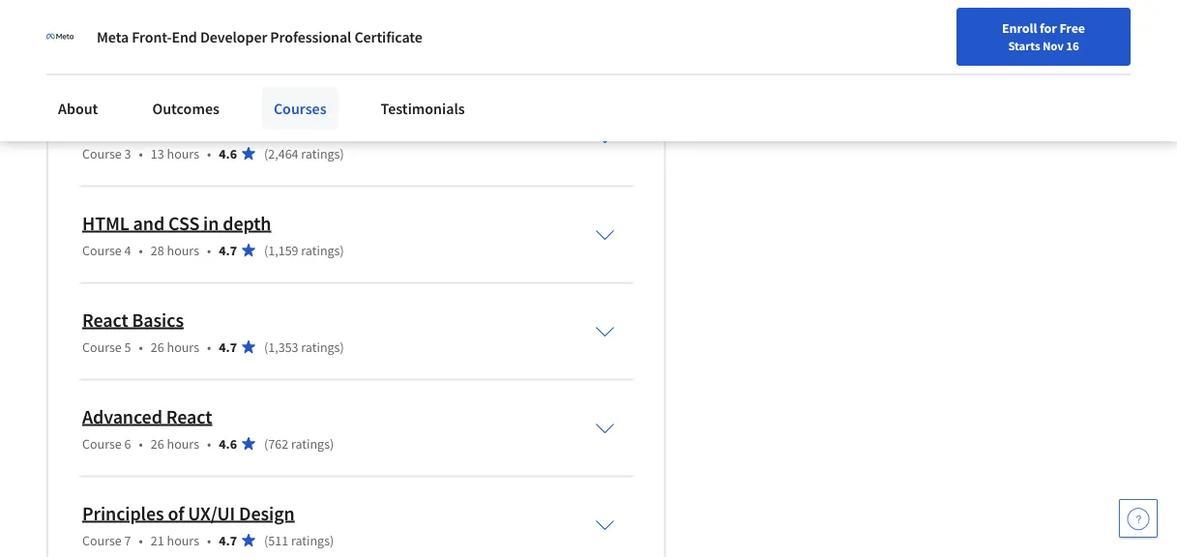 Task type: vqa. For each thing, say whether or not it's contained in the screenshot.
job-
no



Task type: describe. For each thing, give the bounding box(es) containing it.
1,353
[[268, 338, 298, 356]]

) for principles of ux/ui design
[[330, 532, 334, 549]]

• down "advanced react"
[[207, 435, 211, 452]]

basics
[[132, 308, 184, 332]]

( for version control
[[264, 145, 268, 162]]

courses
[[274, 99, 326, 118]]

7
[[124, 532, 131, 549]]

) for advanced react
[[330, 435, 334, 452]]

coursera image
[[15, 54, 138, 85]]

hours for react
[[167, 435, 199, 452]]

help center image
[[1127, 507, 1150, 530]]

) for react basics
[[340, 338, 344, 356]]

professional
[[270, 27, 351, 46]]

• right 5
[[139, 338, 143, 356]]

starts
[[1008, 38, 1040, 53]]

16
[[1066, 38, 1079, 53]]

hours for and
[[167, 241, 199, 259]]

• right 4
[[139, 241, 143, 259]]

principles of ux/ui design link
[[82, 501, 295, 525]]

course for advanced react
[[82, 435, 122, 452]]

6
[[124, 435, 131, 452]]

2 vertical spatial react
[[166, 404, 212, 429]]

• left "1,353"
[[207, 338, 211, 356]]

english button
[[842, 39, 959, 102]]

course 4 • 28 hours •
[[82, 241, 211, 259]]

hours for control
[[167, 145, 199, 162]]

course for principles of ux/ui design
[[82, 532, 122, 549]]

advanced
[[82, 404, 162, 429]]

front-
[[132, 27, 172, 46]]

ux/ui
[[188, 501, 235, 525]]

( 2,464 ratings )
[[264, 145, 344, 162]]

in
[[203, 211, 219, 235]]

end
[[172, 27, 197, 46]]

meta image
[[46, 23, 74, 50]]

ratings for html and css in depth
[[301, 241, 340, 259]]

framework)
[[157, 43, 225, 61]]

meta front-end developer professional certificate
[[97, 27, 422, 46]]

4.6 for version control
[[219, 145, 237, 162]]

outcomes
[[152, 99, 219, 118]]

react for react (web framework)
[[91, 43, 122, 61]]

individuals
[[52, 10, 129, 29]]

principles
[[82, 501, 164, 525]]

course 5 • 26 hours •
[[82, 338, 211, 356]]

enroll for free starts nov 16
[[1002, 19, 1085, 53]]

5
[[124, 338, 131, 356]]

course for version control
[[82, 145, 122, 162]]

free
[[1059, 19, 1085, 37]]

course 6 • 26 hours •
[[82, 435, 211, 452]]

design
[[239, 501, 295, 525]]

courses link
[[262, 87, 338, 130]]

( for principles of ux/ui design
[[264, 532, 268, 549]]

developer
[[200, 27, 267, 46]]

version
[[82, 114, 143, 138]]

( for html and css in depth
[[264, 241, 268, 259]]

react basics link
[[82, 308, 184, 332]]

nov
[[1043, 38, 1064, 53]]

(web
[[125, 43, 154, 61]]

testimonials
[[381, 99, 465, 118]]

control
[[147, 114, 209, 138]]

html and css in depth link
[[82, 211, 271, 235]]

hours for of
[[167, 532, 199, 549]]

show notifications image
[[987, 63, 1010, 86]]

2,464
[[268, 145, 298, 162]]



Task type: locate. For each thing, give the bounding box(es) containing it.
4.7
[[219, 241, 237, 259], [219, 338, 237, 356], [219, 532, 237, 549]]

4 hours from the top
[[167, 435, 199, 452]]

find your new career
[[655, 61, 776, 78]]

about link
[[46, 87, 110, 130]]

find
[[655, 61, 680, 78]]

( 511 ratings )
[[264, 532, 334, 549]]

) right 2,464
[[340, 145, 344, 162]]

course left "7"
[[82, 532, 122, 549]]

1 course from the top
[[82, 145, 122, 162]]

about
[[58, 99, 98, 118]]

advanced react
[[82, 404, 212, 429]]

enroll
[[1002, 19, 1037, 37]]

testimonials link
[[369, 87, 477, 130]]

( for react basics
[[264, 338, 268, 356]]

your
[[683, 61, 708, 78]]

4.7 for and
[[219, 241, 237, 259]]

) right 1,159
[[340, 241, 344, 259]]

4.6 left 2,464
[[219, 145, 237, 162]]

4.7 down "in"
[[219, 241, 237, 259]]

( 1,353 ratings )
[[264, 338, 344, 356]]

1 4.7 from the top
[[219, 241, 237, 259]]

react up 5
[[82, 308, 128, 332]]

26
[[151, 338, 164, 356], [151, 435, 164, 452]]

individuals link
[[23, 0, 137, 39]]

(
[[264, 145, 268, 162], [264, 241, 268, 259], [264, 338, 268, 356], [264, 435, 268, 452], [264, 532, 268, 549]]

for
[[1040, 19, 1057, 37]]

react
[[91, 43, 122, 61], [82, 308, 128, 332], [166, 404, 212, 429]]

html and css in depth
[[82, 211, 271, 235]]

2 hours from the top
[[167, 241, 199, 259]]

5 hours from the top
[[167, 532, 199, 549]]

version control
[[82, 114, 209, 138]]

ratings for version control
[[301, 145, 340, 162]]

511
[[268, 532, 288, 549]]

3
[[124, 145, 131, 162]]

4 ( from the top
[[264, 435, 268, 452]]

3 hours from the top
[[167, 338, 199, 356]]

) for version control
[[340, 145, 344, 162]]

course 7 • 21 hours •
[[82, 532, 211, 549]]

find your new career link
[[645, 58, 786, 82]]

( for advanced react
[[264, 435, 268, 452]]

ratings
[[301, 145, 340, 162], [301, 241, 340, 259], [301, 338, 340, 356], [291, 435, 330, 452], [291, 532, 330, 549]]

ratings for principles of ux/ui design
[[291, 532, 330, 549]]

career
[[739, 61, 776, 78]]

None search field
[[260, 51, 425, 89]]

course 3 • 13 hours •
[[82, 145, 211, 162]]

4.7 for basics
[[219, 338, 237, 356]]

hours
[[167, 145, 199, 162], [167, 241, 199, 259], [167, 338, 199, 356], [167, 435, 199, 452], [167, 532, 199, 549]]

3 ( from the top
[[264, 338, 268, 356]]

• down the control
[[207, 145, 211, 162]]

4 course from the top
[[82, 435, 122, 452]]

hours down basics
[[167, 338, 199, 356]]

meta
[[97, 27, 129, 46]]

and
[[133, 211, 165, 235]]

2 course from the top
[[82, 241, 122, 259]]

ratings right 1,159
[[301, 241, 340, 259]]

)
[[340, 145, 344, 162], [340, 241, 344, 259], [340, 338, 344, 356], [330, 435, 334, 452], [330, 532, 334, 549]]

course for react basics
[[82, 338, 122, 356]]

english
[[877, 60, 924, 80]]

hours right 21
[[167, 532, 199, 549]]

depth
[[223, 211, 271, 235]]

hours down advanced react link
[[167, 435, 199, 452]]

) for html and css in depth
[[340, 241, 344, 259]]

21
[[151, 532, 164, 549]]

certificate
[[354, 27, 422, 46]]

762
[[268, 435, 288, 452]]

hours for basics
[[167, 338, 199, 356]]

course left 5
[[82, 338, 122, 356]]

4
[[124, 241, 131, 259]]

4.6
[[219, 145, 237, 162], [219, 435, 237, 452]]

course
[[82, 145, 122, 162], [82, 241, 122, 259], [82, 338, 122, 356], [82, 435, 122, 452], [82, 532, 122, 549]]

advanced react link
[[82, 404, 212, 429]]

ratings for advanced react
[[291, 435, 330, 452]]

) right "1,353"
[[340, 338, 344, 356]]

1 vertical spatial 4.6
[[219, 435, 237, 452]]

ratings right 511 at the left
[[291, 532, 330, 549]]

react left (web
[[91, 43, 122, 61]]

4.7 for of
[[219, 532, 237, 549]]

4.7 left "1,353"
[[219, 338, 237, 356]]

• right "7"
[[139, 532, 143, 549]]

26 down basics
[[151, 338, 164, 356]]

2 ( from the top
[[264, 241, 268, 259]]

• down ux/ui
[[207, 532, 211, 549]]

1 vertical spatial react
[[82, 308, 128, 332]]

outcomes link
[[141, 87, 231, 130]]

26 down advanced react link
[[151, 435, 164, 452]]

0 vertical spatial 26
[[151, 338, 164, 356]]

course for html and css in depth
[[82, 241, 122, 259]]

1 26 from the top
[[151, 338, 164, 356]]

1 vertical spatial 4.7
[[219, 338, 237, 356]]

( 762 ratings )
[[264, 435, 334, 452]]

course left 4
[[82, 241, 122, 259]]

of
[[168, 501, 184, 525]]

1,159
[[268, 241, 298, 259]]

5 course from the top
[[82, 532, 122, 549]]

) right 762
[[330, 435, 334, 452]]

1 vertical spatial 26
[[151, 435, 164, 452]]

26 for basics
[[151, 338, 164, 356]]

hours right 13
[[167, 145, 199, 162]]

version control link
[[82, 114, 209, 138]]

ratings right 762
[[291, 435, 330, 452]]

2 26 from the top
[[151, 435, 164, 452]]

course left the 6
[[82, 435, 122, 452]]

shopping cart: 1 item image
[[796, 53, 832, 84]]

3 course from the top
[[82, 338, 122, 356]]

0 vertical spatial react
[[91, 43, 122, 61]]

• right the 6
[[139, 435, 143, 452]]

1 4.6 from the top
[[219, 145, 237, 162]]

ratings right "1,353"
[[301, 338, 340, 356]]

react (web framework)
[[91, 43, 225, 61]]

) right 511 at the left
[[330, 532, 334, 549]]

react for react basics
[[82, 308, 128, 332]]

ratings for react basics
[[301, 338, 340, 356]]

1 ( from the top
[[264, 145, 268, 162]]

4.6 left 762
[[219, 435, 237, 452]]

3 4.7 from the top
[[219, 532, 237, 549]]

13
[[151, 145, 164, 162]]

html
[[82, 211, 129, 235]]

react basics
[[82, 308, 184, 332]]

( 1,159 ratings )
[[264, 241, 344, 259]]

new
[[711, 61, 736, 78]]

•
[[139, 145, 143, 162], [207, 145, 211, 162], [139, 241, 143, 259], [207, 241, 211, 259], [139, 338, 143, 356], [207, 338, 211, 356], [139, 435, 143, 452], [207, 435, 211, 452], [139, 532, 143, 549], [207, 532, 211, 549]]

course left 3
[[82, 145, 122, 162]]

• down "in"
[[207, 241, 211, 259]]

4.7 down ux/ui
[[219, 532, 237, 549]]

26 for react
[[151, 435, 164, 452]]

0 vertical spatial 4.7
[[219, 241, 237, 259]]

4.6 for advanced react
[[219, 435, 237, 452]]

react up course 6 • 26 hours •
[[166, 404, 212, 429]]

2 4.6 from the top
[[219, 435, 237, 452]]

5 ( from the top
[[264, 532, 268, 549]]

ratings right 2,464
[[301, 145, 340, 162]]

• right 3
[[139, 145, 143, 162]]

principles of ux/ui design
[[82, 501, 295, 525]]

1 hours from the top
[[167, 145, 199, 162]]

css
[[168, 211, 199, 235]]

28
[[151, 241, 164, 259]]

2 4.7 from the top
[[219, 338, 237, 356]]

2 vertical spatial 4.7
[[219, 532, 237, 549]]

0 vertical spatial 4.6
[[219, 145, 237, 162]]

hours right 28
[[167, 241, 199, 259]]



